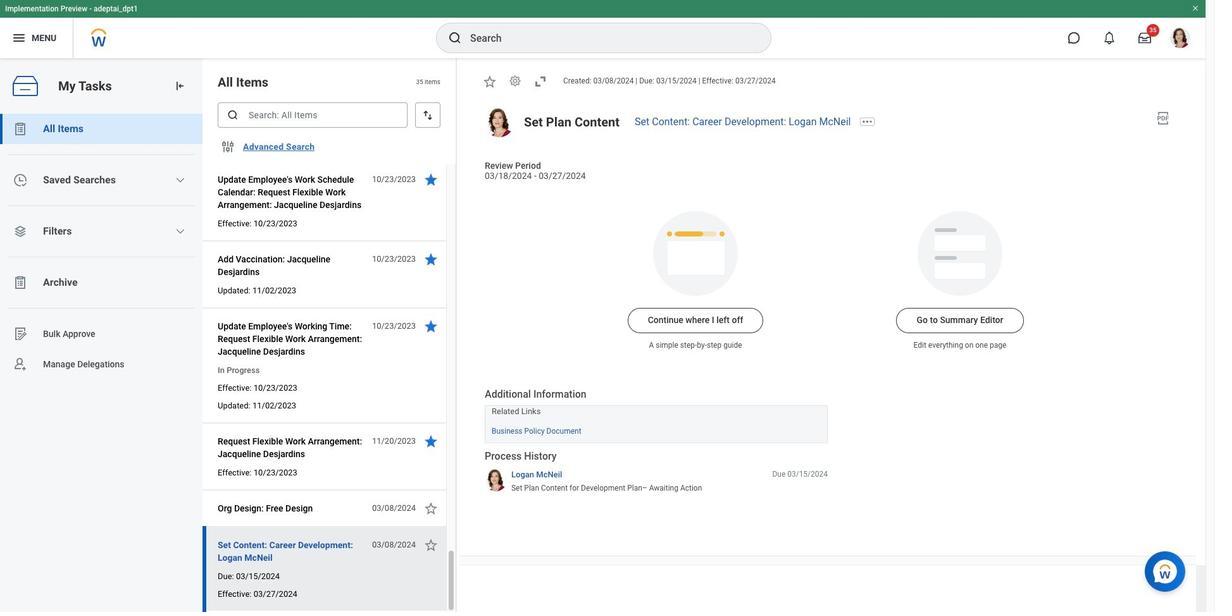 Task type: locate. For each thing, give the bounding box(es) containing it.
5 star image from the top
[[424, 538, 439, 553]]

search image
[[448, 30, 463, 46], [227, 109, 239, 122]]

process history region
[[485, 450, 828, 498]]

Search: All Items text field
[[218, 103, 408, 128]]

1 vertical spatial star image
[[424, 172, 439, 187]]

0 vertical spatial search image
[[448, 30, 463, 46]]

2 star image from the top
[[424, 319, 439, 334]]

1 horizontal spatial search image
[[448, 30, 463, 46]]

banner
[[0, 0, 1206, 58]]

0 horizontal spatial search image
[[227, 109, 239, 122]]

clock check image
[[13, 173, 28, 188]]

rename image
[[13, 327, 28, 342]]

profile logan mcneil image
[[1170, 28, 1191, 51]]

2 chevron down image from the top
[[176, 227, 186, 237]]

clipboard image up clock check image
[[13, 122, 28, 137]]

0 horizontal spatial star image
[[424, 172, 439, 187]]

configure image
[[220, 139, 235, 154]]

star image
[[482, 74, 498, 89], [424, 172, 439, 187]]

clipboard image
[[13, 122, 28, 137], [13, 275, 28, 291]]

chevron down image
[[176, 175, 186, 185], [176, 227, 186, 237]]

1 vertical spatial chevron down image
[[176, 227, 186, 237]]

1 clipboard image from the top
[[13, 122, 28, 137]]

justify image
[[11, 30, 27, 46]]

0 vertical spatial chevron down image
[[176, 175, 186, 185]]

2 clipboard image from the top
[[13, 275, 28, 291]]

list
[[0, 114, 203, 380]]

chevron down image for clock check image
[[176, 175, 186, 185]]

1 vertical spatial clipboard image
[[13, 275, 28, 291]]

close environment banner image
[[1192, 4, 1200, 12]]

0 vertical spatial clipboard image
[[13, 122, 28, 137]]

chevron down image for perspective 'image'
[[176, 227, 186, 237]]

sort image
[[422, 109, 434, 122]]

0 vertical spatial star image
[[482, 74, 498, 89]]

clipboard image down perspective 'image'
[[13, 275, 28, 291]]

notifications large image
[[1103, 32, 1116, 44]]

star image
[[424, 252, 439, 267], [424, 319, 439, 334], [424, 434, 439, 449], [424, 501, 439, 517], [424, 538, 439, 553]]

perspective image
[[13, 224, 28, 239]]

3 star image from the top
[[424, 434, 439, 449]]

1 vertical spatial search image
[[227, 109, 239, 122]]

gear image
[[509, 75, 522, 88]]

1 chevron down image from the top
[[176, 175, 186, 185]]



Task type: vqa. For each thing, say whether or not it's contained in the screenshot.
- corresponding to 5 - 7 Years
no



Task type: describe. For each thing, give the bounding box(es) containing it.
employee's photo (logan mcneil) image
[[485, 108, 514, 137]]

1 star image from the top
[[424, 252, 439, 267]]

Search Workday  search field
[[470, 24, 745, 52]]

transformation import image
[[173, 80, 186, 92]]

inbox large image
[[1139, 32, 1152, 44]]

additional information region
[[485, 388, 828, 443]]

4 star image from the top
[[424, 501, 439, 517]]

fullscreen image
[[533, 74, 548, 89]]

item list element
[[203, 0, 457, 613]]

user plus image
[[13, 357, 28, 372]]

view printable version (pdf) image
[[1156, 111, 1171, 126]]

1 horizontal spatial star image
[[482, 74, 498, 89]]



